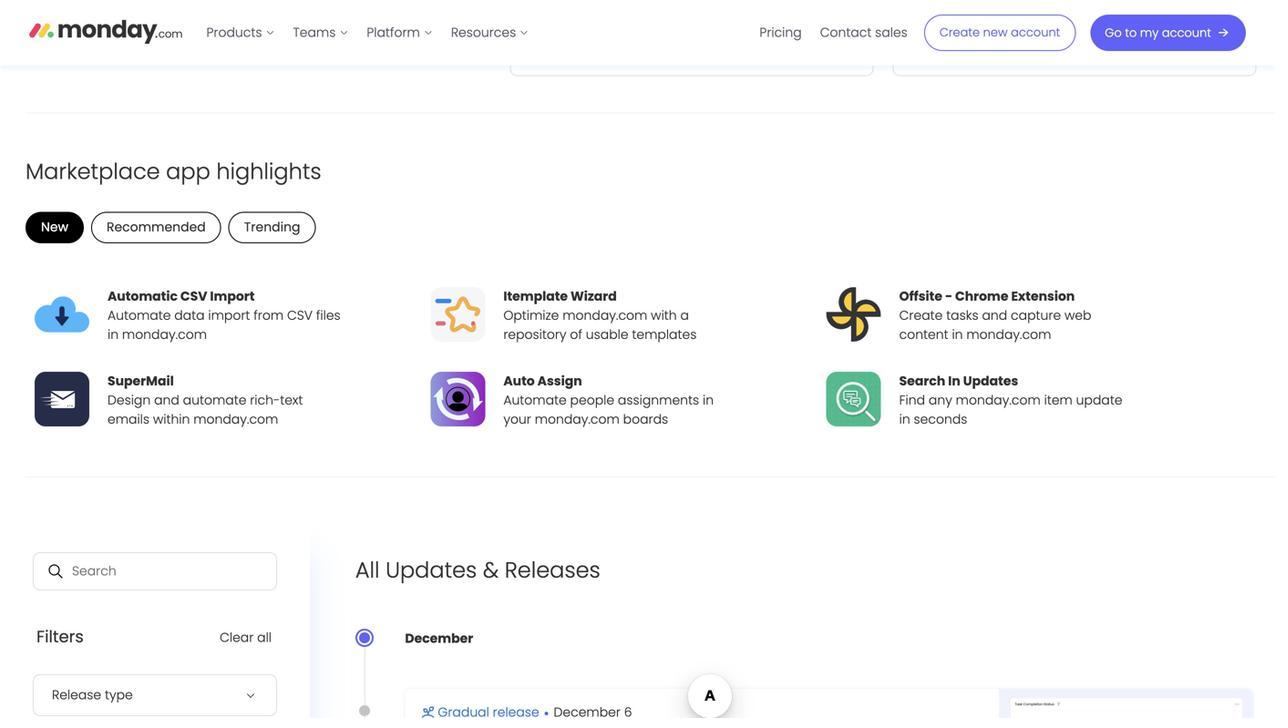 Task type: describe. For each thing, give the bounding box(es) containing it.
updates inside search in updates find any monday.com item update in seconds
[[963, 372, 1018, 390]]

people
[[570, 391, 614, 409]]

sprout image
[[422, 705, 434, 718]]

in inside search in updates find any monday.com item update in seconds
[[899, 410, 910, 428]]

trending
[[244, 219, 300, 236]]

search
[[899, 372, 946, 390]]

my
[[1140, 25, 1159, 41]]

from
[[254, 307, 284, 324]]

marketplace app highlights
[[26, 157, 321, 187]]

itemplate icon image
[[431, 287, 485, 342]]

offsite
[[899, 287, 943, 305]]

repository
[[503, 326, 567, 343]]

monday.com inside supermail design and automate rich-text emails within monday.com
[[193, 410, 278, 428]]

text
[[280, 391, 303, 409]]

teams link
[[284, 18, 358, 47]]

supermail
[[108, 372, 174, 390]]

monday.com inside itemplate wizard optimize monday.com with a repository of usable templates
[[563, 307, 648, 324]]

and inside supermail design and automate rich-text emails within monday.com
[[154, 391, 179, 409]]

of
[[570, 326, 582, 343]]

auto
[[503, 372, 535, 390]]

products link
[[197, 18, 284, 47]]

filters
[[36, 625, 84, 648]]

design
[[108, 391, 151, 409]]

new
[[41, 219, 68, 236]]

releases
[[505, 555, 601, 586]]

within
[[153, 410, 190, 428]]

web
[[1065, 307, 1092, 324]]

offsite image
[[826, 287, 881, 342]]

pricing
[[760, 24, 802, 41]]

templates
[[632, 326, 697, 343]]

in inside offsite - chrome extension create tasks and capture web content in monday.com
[[952, 326, 963, 343]]

marketplace
[[26, 157, 160, 187]]

resources link
[[442, 18, 538, 47]]

itemplate wizard optimize monday.com with a repository of usable templates
[[503, 287, 697, 343]]

contact sales button
[[811, 18, 917, 47]]

monday.com inside search in updates find any monday.com item update in seconds
[[956, 391, 1041, 409]]

files
[[316, 307, 341, 324]]

1 horizontal spatial csv
[[287, 307, 313, 324]]

extension
[[1011, 287, 1075, 305]]

december
[[405, 630, 473, 647]]

boards
[[623, 410, 668, 428]]

0 horizontal spatial account
[[1011, 24, 1060, 41]]

create new account button
[[924, 15, 1076, 51]]

all
[[257, 629, 272, 647]]

learn more link
[[913, 28, 996, 50]]

tasks
[[946, 307, 979, 324]]

recommended tab
[[91, 212, 221, 243]]

1 vertical spatial updates
[[386, 555, 477, 586]]

products
[[206, 24, 262, 41]]

clear
[[220, 629, 254, 647]]

-
[[945, 287, 953, 305]]

capture
[[1011, 307, 1061, 324]]

to
[[1125, 25, 1137, 41]]

type
[[105, 686, 133, 704]]

go to my account button
[[1091, 15, 1246, 51]]

automatic csv import automate data import from csv files in monday.com
[[108, 287, 341, 343]]

supermail logo image
[[35, 372, 89, 426]]

seconds
[[914, 410, 968, 428]]

all updates & releases
[[355, 555, 601, 586]]

emails
[[108, 410, 150, 428]]

any
[[929, 391, 952, 409]]

monday.com inside auto assign automate people assignments in your monday.com boards
[[535, 410, 620, 428]]

automate inside automatic csv import automate data import from csv files in monday.com
[[108, 307, 171, 324]]

go
[[1105, 25, 1122, 41]]

resources
[[451, 24, 516, 41]]

create inside offsite - chrome extension create tasks and capture web content in monday.com
[[899, 307, 943, 324]]

main element
[[197, 0, 1246, 66]]

wizard
[[571, 287, 617, 305]]

rich-
[[250, 391, 280, 409]]

search in updates find any monday.com item update in seconds
[[899, 372, 1123, 428]]

update
[[1076, 391, 1123, 409]]

content
[[899, 326, 949, 343]]

monday.com logo image
[[29, 12, 183, 50]]

monday.com inside offsite - chrome extension create tasks and capture web content in monday.com
[[967, 326, 1051, 343]]



Task type: vqa. For each thing, say whether or not it's contained in the screenshot.
in within the Offsite - Chrome Extension Create Tasks And Capture Web Content In Monday.Com
yes



Task type: locate. For each thing, give the bounding box(es) containing it.
automate inside auto assign automate people assignments in your monday.com boards
[[503, 391, 567, 409]]

usable
[[586, 326, 629, 343]]

0 vertical spatial and
[[982, 307, 1008, 324]]

create inside create new account button
[[940, 24, 980, 41]]

csv up data
[[180, 287, 207, 305]]

monday.com up "usable"
[[563, 307, 648, 324]]

itemplate
[[503, 287, 568, 305]]

and down chrome in the right top of the page
[[982, 307, 1008, 324]]

0 horizontal spatial list
[[197, 0, 538, 66]]

search in updates image
[[826, 372, 881, 426]]

create left new
[[940, 24, 980, 41]]

1 horizontal spatial account
[[1162, 25, 1211, 41]]

updates right in
[[963, 372, 1018, 390]]

a
[[680, 307, 689, 324]]

sales
[[875, 24, 908, 41]]

auto assign automate people assignments in your monday.com boards
[[503, 372, 714, 428]]

your
[[503, 410, 531, 428]]

create down offsite
[[899, 307, 943, 324]]

and inside offsite - chrome extension create tasks and capture web content in monday.com
[[982, 307, 1008, 324]]

in right assignments
[[703, 391, 714, 409]]

automatic csv import icon image
[[35, 287, 89, 342]]

clear all button
[[220, 629, 272, 647]]

0 vertical spatial updates
[[963, 372, 1018, 390]]

1 horizontal spatial list
[[751, 0, 917, 66]]

0 horizontal spatial automate
[[108, 307, 171, 324]]

automate
[[108, 307, 171, 324], [503, 391, 567, 409]]

data
[[174, 307, 205, 324]]

updates left &
[[386, 555, 477, 586]]

supermail design and automate rich-text emails within monday.com
[[108, 372, 303, 428]]

import
[[208, 307, 250, 324]]

automatic
[[108, 287, 178, 305]]

monday.com down capture
[[967, 326, 1051, 343]]

0 horizontal spatial updates
[[386, 555, 477, 586]]

1 vertical spatial csv
[[287, 307, 313, 324]]

list containing pricing
[[751, 0, 917, 66]]

0 horizontal spatial csv
[[180, 287, 207, 305]]

automate
[[183, 391, 246, 409]]

1 vertical spatial create
[[899, 307, 943, 324]]

automate down automatic
[[108, 307, 171, 324]]

import
[[210, 287, 255, 305]]

go to my account
[[1105, 25, 1211, 41]]

optimize
[[503, 307, 559, 324]]

automate down the auto
[[503, 391, 567, 409]]

mdb multi board dashboards image
[[999, 689, 1253, 718]]

monday.com down in
[[956, 391, 1041, 409]]

teams
[[293, 24, 336, 41]]

1 vertical spatial automate
[[503, 391, 567, 409]]

monday.com down data
[[122, 326, 207, 343]]

assignments
[[618, 391, 699, 409]]

in
[[108, 326, 119, 343], [952, 326, 963, 343], [703, 391, 714, 409], [899, 410, 910, 428]]

contact
[[820, 24, 872, 41]]

recommended
[[107, 219, 206, 236]]

monday.com
[[563, 307, 648, 324], [122, 326, 207, 343], [967, 326, 1051, 343], [956, 391, 1041, 409], [193, 410, 278, 428], [535, 410, 620, 428]]

find
[[899, 391, 925, 409]]

all
[[355, 555, 380, 586]]

release type
[[52, 686, 133, 704]]

assign
[[537, 372, 582, 390]]

1 vertical spatial and
[[154, 391, 179, 409]]

csv left files
[[287, 307, 313, 324]]

1 horizontal spatial updates
[[963, 372, 1018, 390]]

more
[[945, 31, 974, 46]]

app
[[166, 157, 210, 187]]

account right my
[[1162, 25, 1211, 41]]

1 list from the left
[[197, 0, 538, 66]]

new tab
[[26, 212, 84, 243]]

in down automatic
[[108, 326, 119, 343]]

create
[[940, 24, 980, 41], [899, 307, 943, 324]]

platform
[[367, 24, 420, 41]]

monday.com down "people"
[[535, 410, 620, 428]]

1 horizontal spatial and
[[982, 307, 1008, 324]]

1 horizontal spatial automate
[[503, 391, 567, 409]]

trending tab
[[229, 212, 316, 243]]

in down tasks
[[952, 326, 963, 343]]

release type button
[[33, 674, 277, 716]]

learn more
[[913, 31, 974, 46]]

0 horizontal spatial and
[[154, 391, 179, 409]]

platform link
[[358, 18, 442, 47]]

in inside automatic csv import automate data import from csv files in monday.com
[[108, 326, 119, 343]]

item
[[1044, 391, 1073, 409]]

with
[[651, 307, 677, 324]]

Search text field
[[34, 553, 276, 590]]

new
[[983, 24, 1008, 41]]

release
[[52, 686, 101, 704]]

learn
[[913, 31, 942, 46]]

highlights
[[216, 157, 321, 187]]

account right new
[[1011, 24, 1060, 41]]

0 vertical spatial csv
[[180, 287, 207, 305]]

monday.com inside automatic csv import automate data import from csv files in monday.com
[[122, 326, 207, 343]]

clear all
[[220, 629, 272, 647]]

0 vertical spatial create
[[940, 24, 980, 41]]

0 vertical spatial automate
[[108, 307, 171, 324]]

list
[[197, 0, 538, 66], [751, 0, 917, 66]]

csv
[[180, 287, 207, 305], [287, 307, 313, 324]]

updates
[[963, 372, 1018, 390], [386, 555, 477, 586]]

monday.com down automate
[[193, 410, 278, 428]]

chrome
[[955, 287, 1009, 305]]

and up within at the bottom of the page
[[154, 391, 179, 409]]

&
[[483, 555, 499, 586]]

and
[[982, 307, 1008, 324], [154, 391, 179, 409]]

offsite - chrome extension create tasks and capture web content in monday.com
[[899, 287, 1092, 343]]

in
[[948, 372, 961, 390]]

2 list from the left
[[751, 0, 917, 66]]

autoassign image
[[431, 372, 485, 426]]

contact sales
[[820, 24, 908, 41]]

account
[[1011, 24, 1060, 41], [1162, 25, 1211, 41]]

in down find
[[899, 410, 910, 428]]

pricing link
[[751, 18, 811, 47]]

use cases tabs tab list
[[26, 212, 316, 243]]

list containing products
[[197, 0, 538, 66]]

create new account
[[940, 24, 1060, 41]]

in inside auto assign automate people assignments in your monday.com boards
[[703, 391, 714, 409]]



